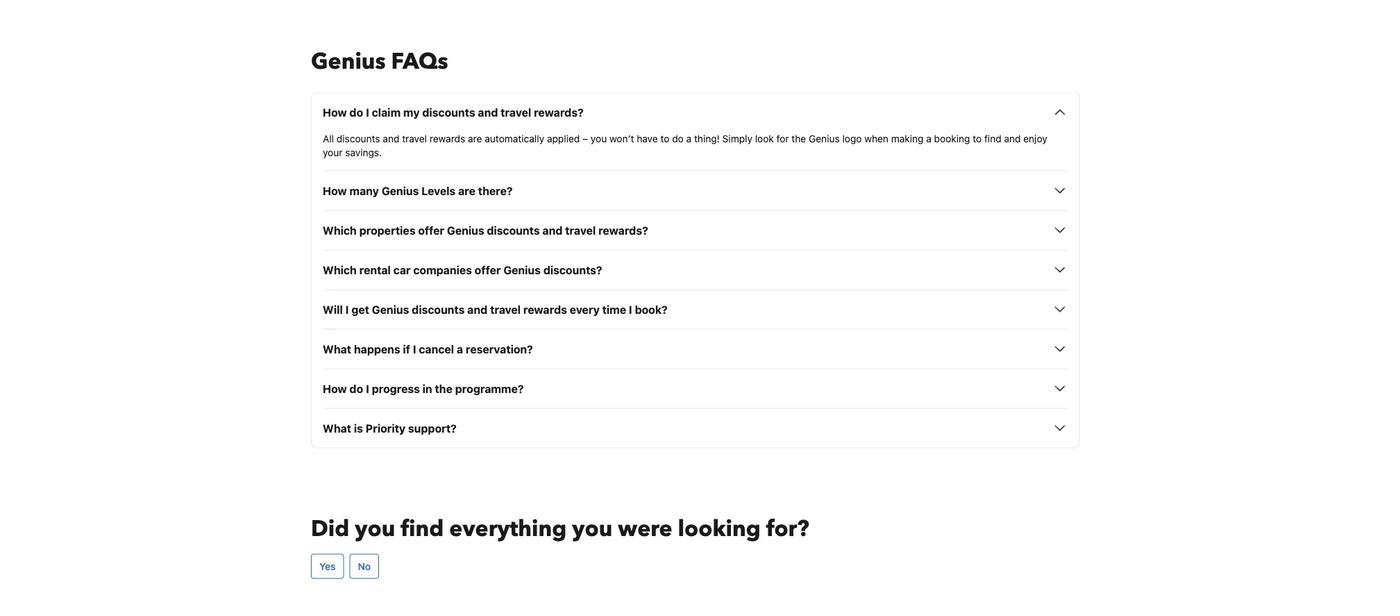 Task type: vqa. For each thing, say whether or not it's contained in the screenshot.
my
yes



Task type: locate. For each thing, give the bounding box(es) containing it.
1 what from the top
[[323, 342, 351, 355]]

1 horizontal spatial rewards?
[[599, 224, 648, 237]]

cancel
[[419, 342, 454, 355]]

how do i claim my discounts and travel rewards? button
[[323, 104, 1069, 120]]

looking
[[678, 513, 761, 544]]

what down will
[[323, 342, 351, 355]]

do left thing!
[[672, 133, 684, 144]]

rewards
[[430, 133, 466, 144], [524, 303, 567, 316]]

the right in
[[435, 382, 453, 395]]

1 vertical spatial do
[[672, 133, 684, 144]]

discounts
[[422, 105, 475, 119], [337, 133, 380, 144], [487, 224, 540, 237], [412, 303, 465, 316]]

are down how do i claim my discounts and travel rewards? on the left of page
[[468, 133, 482, 144]]

do for how do i claim my discounts and travel rewards?
[[350, 105, 363, 119]]

the inside dropdown button
[[435, 382, 453, 395]]

priority
[[366, 421, 406, 435]]

i left progress
[[366, 382, 369, 395]]

0 vertical spatial offer
[[418, 224, 445, 237]]

time
[[603, 303, 626, 316]]

get
[[352, 303, 369, 316]]

which inside which properties offer genius discounts and travel rewards? dropdown button
[[323, 224, 357, 237]]

0 horizontal spatial rewards?
[[534, 105, 584, 119]]

i inside dropdown button
[[366, 382, 369, 395]]

i left claim
[[366, 105, 369, 119]]

genius right many on the left of the page
[[382, 184, 419, 197]]

happens
[[354, 342, 400, 355]]

will i get genius discounts and travel rewards every time i book? button
[[323, 301, 1069, 318]]

2 how from the top
[[323, 184, 347, 197]]

and down which rental car companies offer genius discounts?
[[468, 303, 488, 316]]

discounts inside "dropdown button"
[[412, 303, 465, 316]]

genius inside "dropdown button"
[[372, 303, 409, 316]]

did you find everything you were looking for?
[[311, 513, 810, 544]]

logo
[[843, 133, 862, 144]]

0 horizontal spatial find
[[401, 513, 444, 544]]

offer down levels on the left of the page
[[418, 224, 445, 237]]

0 horizontal spatial to
[[661, 133, 670, 144]]

to right have
[[661, 133, 670, 144]]

1 vertical spatial are
[[458, 184, 476, 197]]

rewards down how do i claim my discounts and travel rewards? on the left of page
[[430, 133, 466, 144]]

discounts up savings.
[[337, 133, 380, 144]]

offer
[[418, 224, 445, 237], [475, 263, 501, 276]]

how left many on the left of the page
[[323, 184, 347, 197]]

many
[[350, 184, 379, 197]]

which down many on the left of the page
[[323, 224, 357, 237]]

which inside which rental car companies offer genius discounts? "dropdown button"
[[323, 263, 357, 276]]

0 vertical spatial find
[[985, 133, 1002, 144]]

what happens if i cancel a reservation? button
[[323, 341, 1069, 357]]

progress
[[372, 382, 420, 395]]

genius right "get" at bottom left
[[372, 303, 409, 316]]

2 vertical spatial how
[[323, 382, 347, 395]]

is
[[354, 421, 363, 435]]

making
[[891, 133, 924, 144]]

discounts down there?
[[487, 224, 540, 237]]

travel
[[501, 105, 531, 119], [402, 133, 427, 144], [565, 224, 596, 237], [490, 303, 521, 316]]

3 how from the top
[[323, 382, 347, 395]]

0 horizontal spatial the
[[435, 382, 453, 395]]

no button
[[350, 554, 379, 579]]

you
[[591, 133, 607, 144], [355, 513, 395, 544], [572, 513, 613, 544]]

you right –
[[591, 133, 607, 144]]

1 horizontal spatial rewards
[[524, 303, 567, 316]]

0 vertical spatial what
[[323, 342, 351, 355]]

to
[[661, 133, 670, 144], [973, 133, 982, 144]]

travel up the 'discounts?'
[[565, 224, 596, 237]]

reservation?
[[466, 342, 533, 355]]

0 vertical spatial do
[[350, 105, 363, 119]]

1 vertical spatial how
[[323, 184, 347, 197]]

1 horizontal spatial the
[[792, 133, 806, 144]]

0 horizontal spatial rewards
[[430, 133, 466, 144]]

claim
[[372, 105, 401, 119]]

to right the booking
[[973, 133, 982, 144]]

0 vertical spatial the
[[792, 133, 806, 144]]

0 vertical spatial how
[[323, 105, 347, 119]]

do for how do i progress in the programme?
[[350, 382, 363, 395]]

discounts inside all discounts and travel rewards are automatically applied – you won't have to do a thing! simply look for the genius logo when making a booking to find and enjoy your savings.
[[337, 133, 380, 144]]

0 vertical spatial rewards?
[[534, 105, 584, 119]]

enjoy
[[1024, 133, 1048, 144]]

no
[[358, 560, 371, 572]]

0 vertical spatial are
[[468, 133, 482, 144]]

offer inside which rental car companies offer genius discounts? "dropdown button"
[[475, 263, 501, 276]]

1 which from the top
[[323, 224, 357, 237]]

a right cancel
[[457, 342, 463, 355]]

a
[[687, 133, 692, 144], [927, 133, 932, 144], [457, 342, 463, 355]]

1 horizontal spatial find
[[985, 133, 1002, 144]]

1 vertical spatial what
[[323, 421, 351, 435]]

genius inside all discounts and travel rewards are automatically applied – you won't have to do a thing! simply look for the genius logo when making a booking to find and enjoy your savings.
[[809, 133, 840, 144]]

are
[[468, 133, 482, 144], [458, 184, 476, 197]]

find
[[985, 133, 1002, 144], [401, 513, 444, 544]]

and
[[478, 105, 498, 119], [383, 133, 400, 144], [1005, 133, 1021, 144], [543, 224, 563, 237], [468, 303, 488, 316]]

which properties offer genius discounts and travel rewards?
[[323, 224, 648, 237]]

how up all
[[323, 105, 347, 119]]

1 vertical spatial rewards?
[[599, 224, 648, 237]]

how many genius levels are there?
[[323, 184, 513, 197]]

how for how do i progress in the programme?
[[323, 382, 347, 395]]

rewards? up applied
[[534, 105, 584, 119]]

and up the 'discounts?'
[[543, 224, 563, 237]]

rewards inside will i get genius discounts and travel rewards every time i book? "dropdown button"
[[524, 303, 567, 316]]

0 horizontal spatial offer
[[418, 224, 445, 237]]

offer down which properties offer genius discounts and travel rewards?
[[475, 263, 501, 276]]

what
[[323, 342, 351, 355], [323, 421, 351, 435]]

all discounts and travel rewards are automatically applied – you won't have to do a thing! simply look for the genius logo when making a booking to find and enjoy your savings.
[[323, 133, 1048, 158]]

how inside dropdown button
[[323, 382, 347, 395]]

discounts right my
[[422, 105, 475, 119]]

do left progress
[[350, 382, 363, 395]]

are right levels on the left of the page
[[458, 184, 476, 197]]

1 vertical spatial the
[[435, 382, 453, 395]]

2 vertical spatial do
[[350, 382, 363, 395]]

1 vertical spatial rewards
[[524, 303, 567, 316]]

1 horizontal spatial offer
[[475, 263, 501, 276]]

genius
[[311, 46, 386, 76], [809, 133, 840, 144], [382, 184, 419, 197], [447, 224, 484, 237], [504, 263, 541, 276], [372, 303, 409, 316]]

2 what from the top
[[323, 421, 351, 435]]

which
[[323, 224, 357, 237], [323, 263, 357, 276]]

everything
[[450, 513, 567, 544]]

0 vertical spatial which
[[323, 224, 357, 237]]

and inside "dropdown button"
[[468, 303, 488, 316]]

rewards?
[[534, 105, 584, 119], [599, 224, 648, 237]]

1 vertical spatial which
[[323, 263, 357, 276]]

1 horizontal spatial a
[[687, 133, 692, 144]]

which for which properties offer genius discounts and travel rewards?
[[323, 224, 357, 237]]

1 how from the top
[[323, 105, 347, 119]]

how left progress
[[323, 382, 347, 395]]

i
[[366, 105, 369, 119], [346, 303, 349, 316], [629, 303, 632, 316], [413, 342, 416, 355], [366, 382, 369, 395]]

did
[[311, 513, 350, 544]]

what for what is priority support?
[[323, 421, 351, 435]]

travel up reservation?
[[490, 303, 521, 316]]

automatically
[[485, 133, 545, 144]]

genius faqs
[[311, 46, 448, 76]]

do
[[350, 105, 363, 119], [672, 133, 684, 144], [350, 382, 363, 395]]

how
[[323, 105, 347, 119], [323, 184, 347, 197], [323, 382, 347, 395]]

do inside dropdown button
[[350, 382, 363, 395]]

car
[[394, 263, 411, 276]]

the right for
[[792, 133, 806, 144]]

2 to from the left
[[973, 133, 982, 144]]

travel down my
[[402, 133, 427, 144]]

programme?
[[455, 382, 524, 395]]

find inside all discounts and travel rewards are automatically applied – you won't have to do a thing! simply look for the genius logo when making a booking to find and enjoy your savings.
[[985, 133, 1002, 144]]

a left thing!
[[687, 133, 692, 144]]

2 horizontal spatial a
[[927, 133, 932, 144]]

every
[[570, 303, 600, 316]]

travel inside "dropdown button"
[[490, 303, 521, 316]]

discounts up cancel
[[412, 303, 465, 316]]

1 vertical spatial offer
[[475, 263, 501, 276]]

you inside all discounts and travel rewards are automatically applied – you won't have to do a thing! simply look for the genius logo when making a booking to find and enjoy your savings.
[[591, 133, 607, 144]]

rewards left 'every'
[[524, 303, 567, 316]]

support?
[[408, 421, 457, 435]]

you up no
[[355, 513, 395, 544]]

there?
[[478, 184, 513, 197]]

and up automatically
[[478, 105, 498, 119]]

do left claim
[[350, 105, 363, 119]]

yes
[[319, 560, 336, 572]]

thing!
[[694, 133, 720, 144]]

the inside all discounts and travel rewards are automatically applied – you won't have to do a thing! simply look for the genius logo when making a booking to find and enjoy your savings.
[[792, 133, 806, 144]]

genius up the will i get genius discounts and travel rewards every time i book?
[[504, 263, 541, 276]]

rewards? up the 'discounts?'
[[599, 224, 648, 237]]

the
[[792, 133, 806, 144], [435, 382, 453, 395]]

were
[[618, 513, 673, 544]]

2 which from the top
[[323, 263, 357, 276]]

1 horizontal spatial to
[[973, 133, 982, 144]]

a inside what happens if i cancel a reservation? dropdown button
[[457, 342, 463, 355]]

0 vertical spatial rewards
[[430, 133, 466, 144]]

faqs
[[391, 46, 448, 76]]

genius left the logo
[[809, 133, 840, 144]]

i left "get" at bottom left
[[346, 303, 349, 316]]

properties
[[359, 224, 416, 237]]

which properties offer genius discounts and travel rewards? button
[[323, 222, 1069, 238]]

a right the making
[[927, 133, 932, 144]]

which left rental
[[323, 263, 357, 276]]

what left the is in the left bottom of the page
[[323, 421, 351, 435]]

0 horizontal spatial a
[[457, 342, 463, 355]]

do inside dropdown button
[[350, 105, 363, 119]]



Task type: describe. For each thing, give the bounding box(es) containing it.
rewards? inside which properties offer genius discounts and travel rewards? dropdown button
[[599, 224, 648, 237]]

rewards? inside how do i claim my discounts and travel rewards? dropdown button
[[534, 105, 584, 119]]

what for what happens if i cancel a reservation?
[[323, 342, 351, 355]]

i right time
[[629, 303, 632, 316]]

levels
[[422, 184, 456, 197]]

rental
[[359, 263, 391, 276]]

how for how many genius levels are there?
[[323, 184, 347, 197]]

do inside all discounts and travel rewards are automatically applied – you won't have to do a thing! simply look for the genius logo when making a booking to find and enjoy your savings.
[[672, 133, 684, 144]]

travel inside all discounts and travel rewards are automatically applied – you won't have to do a thing! simply look for the genius logo when making a booking to find and enjoy your savings.
[[402, 133, 427, 144]]

for?
[[767, 513, 810, 544]]

all
[[323, 133, 334, 144]]

and left enjoy
[[1005, 133, 1021, 144]]

and down claim
[[383, 133, 400, 144]]

how for how do i claim my discounts and travel rewards?
[[323, 105, 347, 119]]

what is priority support?
[[323, 421, 457, 435]]

discounts?
[[544, 263, 603, 276]]

for
[[777, 133, 789, 144]]

when
[[865, 133, 889, 144]]

won't
[[610, 133, 634, 144]]

look
[[755, 133, 774, 144]]

genius up which rental car companies offer genius discounts?
[[447, 224, 484, 237]]

book?
[[635, 303, 668, 316]]

are inside all discounts and travel rewards are automatically applied – you won't have to do a thing! simply look for the genius logo when making a booking to find and enjoy your savings.
[[468, 133, 482, 144]]

my
[[403, 105, 420, 119]]

which rental car companies offer genius discounts? button
[[323, 261, 1069, 278]]

how do i progress in the programme?
[[323, 382, 524, 395]]

will i get genius discounts and travel rewards every time i book?
[[323, 303, 668, 316]]

1 to from the left
[[661, 133, 670, 144]]

what happens if i cancel a reservation?
[[323, 342, 533, 355]]

simply
[[723, 133, 753, 144]]

i right if
[[413, 342, 416, 355]]

your
[[323, 146, 343, 158]]

travel up automatically
[[501, 105, 531, 119]]

will
[[323, 303, 343, 316]]

genius up claim
[[311, 46, 386, 76]]

–
[[583, 133, 588, 144]]

have
[[637, 133, 658, 144]]

in
[[423, 382, 432, 395]]

are inside "how many genius levels are there?" dropdown button
[[458, 184, 476, 197]]

offer inside which properties offer genius discounts and travel rewards? dropdown button
[[418, 224, 445, 237]]

how do i claim my discounts and travel rewards?
[[323, 105, 584, 119]]

which for which rental car companies offer genius discounts?
[[323, 263, 357, 276]]

if
[[403, 342, 410, 355]]

applied
[[547, 133, 580, 144]]

how do i progress in the programme? button
[[323, 380, 1069, 397]]

companies
[[413, 263, 472, 276]]

which rental car companies offer genius discounts?
[[323, 263, 603, 276]]

you left were
[[572, 513, 613, 544]]

genius inside "dropdown button"
[[504, 263, 541, 276]]

booking
[[934, 133, 971, 144]]

what is priority support? button
[[323, 420, 1069, 436]]

savings.
[[345, 146, 382, 158]]

rewards inside all discounts and travel rewards are automatically applied – you won't have to do a thing! simply look for the genius logo when making a booking to find and enjoy your savings.
[[430, 133, 466, 144]]

1 vertical spatial find
[[401, 513, 444, 544]]

how many genius levels are there? button
[[323, 182, 1069, 199]]

yes button
[[311, 554, 344, 579]]



